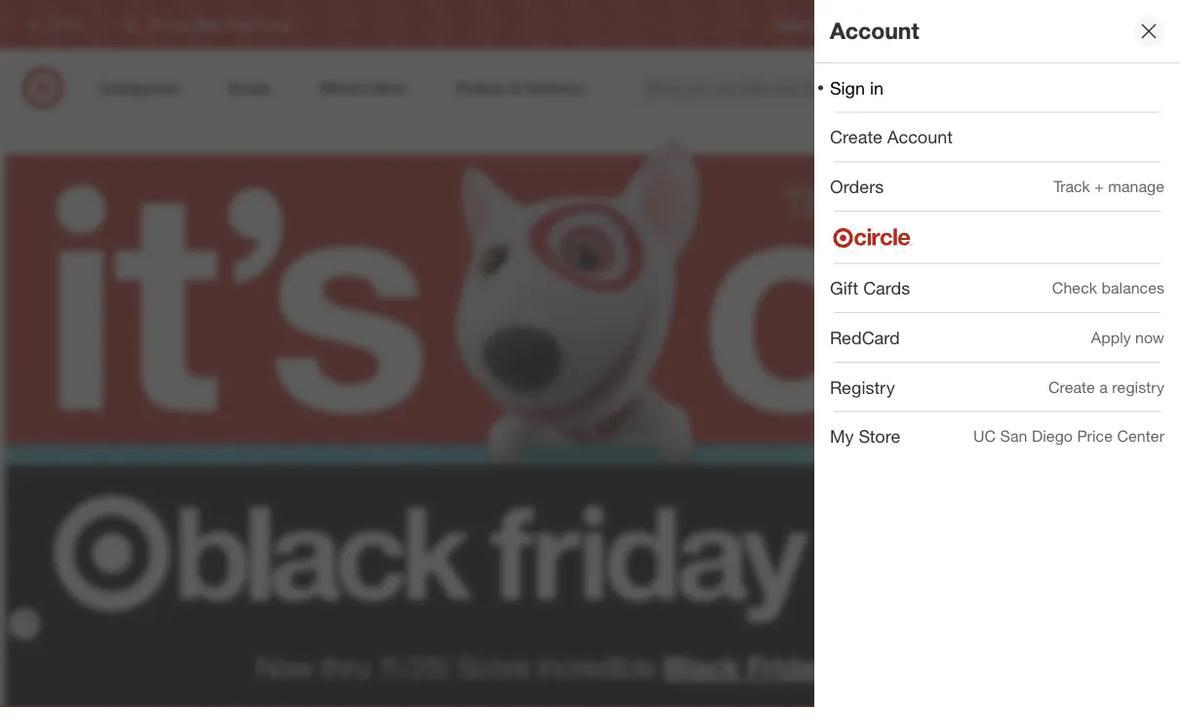 Task type: locate. For each thing, give the bounding box(es) containing it.
diego
[[1032, 427, 1073, 446]]

0 horizontal spatial registry
[[773, 17, 817, 32]]

friday
[[747, 649, 830, 684]]

registry link
[[773, 16, 817, 33]]

create for create account
[[830, 127, 883, 147]]

registry down redcard at the right of page
[[830, 376, 895, 397]]

1 horizontal spatial create
[[1048, 377, 1095, 396]]

0 horizontal spatial create
[[830, 127, 883, 147]]

create down sign in at the right of page
[[830, 127, 883, 147]]

0 vertical spatial create
[[830, 127, 883, 147]]

redcard
[[830, 327, 900, 348]]

price
[[1077, 427, 1113, 446]]

my
[[830, 426, 854, 447]]

my store
[[830, 426, 901, 447]]

sign in
[[830, 77, 884, 98]]

uc
[[973, 427, 996, 446]]

check balances
[[1052, 278, 1165, 297]]

create
[[830, 127, 883, 147], [1048, 377, 1095, 396]]

0 vertical spatial registry
[[773, 17, 817, 32]]

registry
[[773, 17, 817, 32], [830, 376, 895, 397]]

stores
[[1135, 17, 1168, 32]]

create left a on the bottom of page
[[1048, 377, 1095, 396]]

this week only it's on! target black friday deals image
[[5, 127, 1175, 644]]

sign in link
[[814, 63, 1180, 112]]

sign
[[830, 77, 865, 98]]

create inside create account link
[[830, 127, 883, 147]]

find stores link
[[1109, 16, 1168, 33]]

registry up what can we help you find? suggestions appear below search box
[[773, 17, 817, 32]]

uc san diego price center
[[973, 427, 1165, 446]]

orders
[[830, 176, 884, 197]]

score
[[458, 649, 530, 684]]

incredible
[[538, 649, 655, 684]]

1 vertical spatial registry
[[830, 376, 895, 397]]

1 vertical spatial account
[[887, 127, 953, 147]]

1 horizontal spatial registry
[[830, 376, 895, 397]]

apply
[[1091, 328, 1131, 347]]

create for create a registry
[[1048, 377, 1095, 396]]

What can we help you find? suggestions appear below search field
[[633, 66, 933, 109]]

11
[[378, 649, 402, 684]]

deals
[[838, 649, 915, 684]]

track + manage
[[1054, 177, 1165, 196]]

now thru 11 /25! score incredible black friday deals
[[257, 649, 915, 684]]

ad
[[889, 17, 903, 32]]

account
[[830, 17, 919, 44], [887, 127, 953, 147]]

create a registry
[[1048, 377, 1165, 396]]

1 vertical spatial create
[[1048, 377, 1095, 396]]

apply now
[[1091, 328, 1165, 347]]

check
[[1052, 278, 1097, 297]]

black
[[663, 649, 739, 684]]



Task type: vqa. For each thing, say whether or not it's contained in the screenshot.
Spritz™ within the $5.00 6ct Light-Up Spiky Ball - Spritz™
no



Task type: describe. For each thing, give the bounding box(es) containing it.
registry
[[1112, 377, 1165, 396]]

weekly ad link
[[848, 16, 903, 33]]

weekly ad
[[848, 17, 903, 32]]

track
[[1054, 177, 1090, 196]]

find stores
[[1109, 17, 1168, 32]]

now
[[257, 649, 313, 684]]

a
[[1099, 377, 1108, 396]]

gift
[[830, 277, 858, 298]]

registry inside the account "dialog"
[[830, 376, 895, 397]]

cards
[[863, 277, 910, 298]]

thru
[[321, 649, 370, 684]]

now
[[1135, 328, 1165, 347]]

center
[[1117, 427, 1165, 446]]

find
[[1109, 17, 1132, 32]]

balances
[[1102, 278, 1165, 297]]

account dialog
[[814, 0, 1180, 707]]

create account link
[[814, 113, 1180, 161]]

create account
[[830, 127, 953, 147]]

weekly
[[848, 17, 886, 32]]

in
[[870, 77, 884, 98]]

0 vertical spatial account
[[830, 17, 919, 44]]

/25!
[[402, 649, 450, 684]]

gift cards
[[830, 277, 910, 298]]

store
[[859, 426, 901, 447]]

manage
[[1108, 177, 1165, 196]]

+
[[1095, 177, 1104, 196]]

san
[[1000, 427, 1027, 446]]



